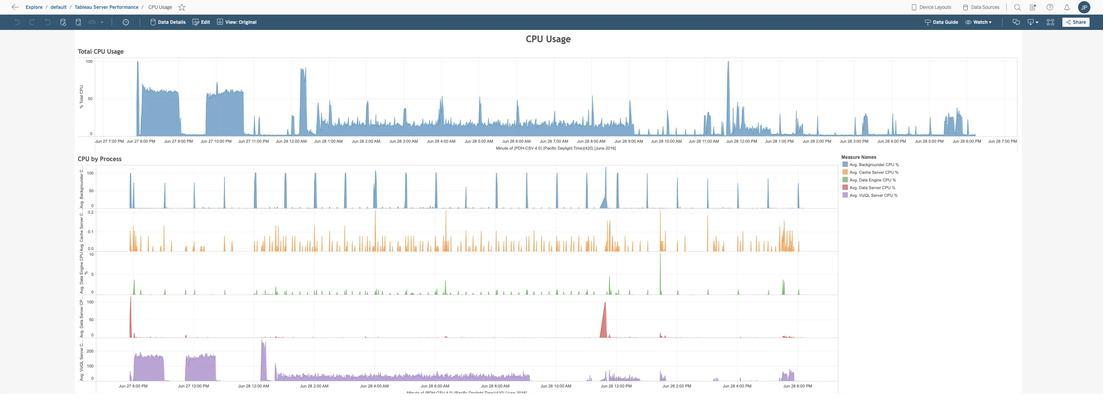 Task type: describe. For each thing, give the bounding box(es) containing it.
2 / from the left
[[69, 5, 72, 10]]

cpu usage
[[149, 5, 172, 10]]

explore link
[[25, 4, 43, 10]]

skip to content
[[20, 6, 66, 13]]

cpu
[[149, 5, 158, 10]]

performance
[[110, 5, 139, 10]]

usage
[[159, 5, 172, 10]]

server
[[93, 5, 108, 10]]

default link
[[50, 4, 67, 10]]



Task type: vqa. For each thing, say whether or not it's contained in the screenshot.
skip
yes



Task type: locate. For each thing, give the bounding box(es) containing it.
skip
[[20, 6, 33, 13]]

/ left cpu at left
[[141, 5, 144, 10]]

explore / default / tableau server performance /
[[26, 5, 144, 10]]

cpu usage element
[[146, 5, 174, 10]]

tableau
[[75, 5, 92, 10]]

explore
[[26, 5, 43, 10]]

0 horizontal spatial /
[[45, 5, 48, 10]]

/ right default 'link'
[[69, 5, 72, 10]]

1 horizontal spatial /
[[69, 5, 72, 10]]

/
[[45, 5, 48, 10], [69, 5, 72, 10], [141, 5, 144, 10]]

2 horizontal spatial /
[[141, 5, 144, 10]]

/ right the to
[[45, 5, 48, 10]]

tableau server performance link
[[74, 4, 139, 10]]

default
[[51, 5, 67, 10]]

3 / from the left
[[141, 5, 144, 10]]

to
[[35, 6, 41, 13]]

1 / from the left
[[45, 5, 48, 10]]

skip to content link
[[18, 4, 78, 15]]

content
[[42, 6, 66, 13]]



